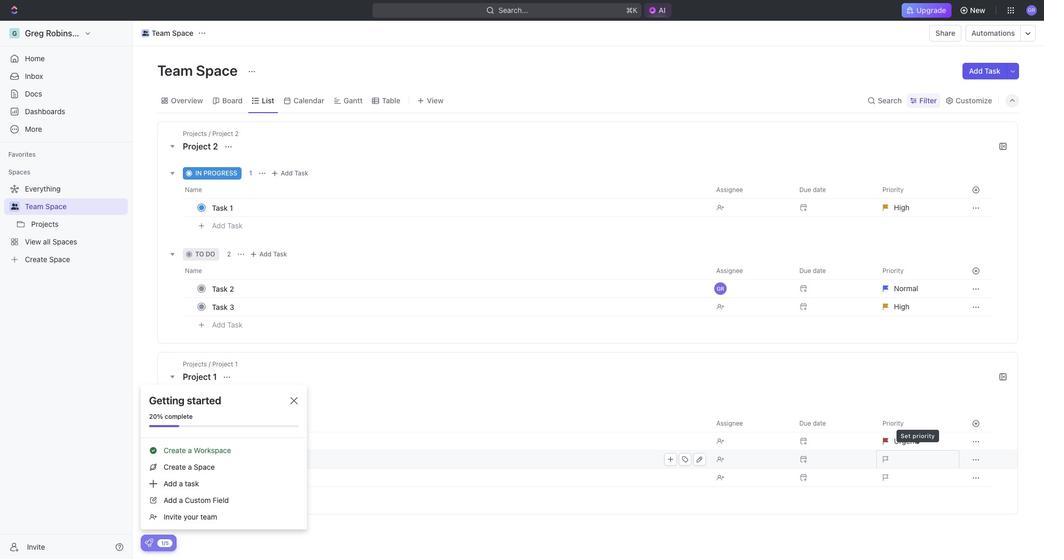 Task type: describe. For each thing, give the bounding box(es) containing it.
1/5
[[161, 540, 169, 547]]

1 for ‎task 1
[[230, 437, 233, 446]]

normal button
[[877, 280, 960, 298]]

workspace for create a workspace
[[194, 447, 231, 455]]

new
[[971, 6, 986, 15]]

overview
[[171, 96, 203, 105]]

add a task
[[164, 480, 199, 489]]

project up project 2
[[212, 130, 233, 138]]

assignee for third assignee dropdown button from the bottom
[[717, 186, 744, 194]]

team space inside tree
[[25, 202, 67, 211]]

‎task for ‎task 1
[[212, 437, 228, 446]]

urgent button
[[877, 432, 960, 451]]

inbox
[[25, 72, 43, 81]]

projects for project 1
[[183, 361, 207, 369]]

add a custom field
[[164, 496, 229, 505]]

spaces inside view all spaces link
[[53, 238, 77, 246]]

⌘k
[[627, 6, 638, 15]]

project 1
[[183, 373, 219, 382]]

20%
[[149, 413, 163, 421]]

view button
[[414, 88, 447, 113]]

create space link
[[4, 252, 126, 268]]

high for task 3
[[895, 303, 910, 311]]

task inside 'link'
[[212, 204, 228, 212]]

automations button
[[967, 25, 1021, 41]]

1 horizontal spatial gr button
[[1024, 2, 1041, 19]]

priority button for 3rd assignee dropdown button due date dropdown button
[[877, 416, 960, 432]]

automations
[[972, 29, 1016, 37]]

upgrade
[[917, 6, 947, 15]]

progress
[[204, 169, 237, 177]]

normal
[[895, 284, 919, 293]]

1 vertical spatial gr
[[717, 286, 725, 292]]

projects for project 2
[[183, 130, 207, 138]]

/ for 1
[[209, 361, 211, 369]]

2 to do from the top
[[195, 403, 215, 411]]

1 name button from the top
[[183, 182, 711, 199]]

dashboards
[[25, 107, 65, 116]]

custom
[[185, 496, 211, 505]]

a for custom
[[179, 496, 183, 505]]

20% complete
[[149, 413, 193, 421]]

table
[[382, 96, 401, 105]]

0 vertical spatial team space link
[[139, 27, 196, 40]]

project down 'projects / project 2'
[[183, 142, 211, 151]]

task 2 link
[[209, 281, 709, 297]]

2 assignee button from the top
[[711, 263, 794, 280]]

greg robinson's workspace
[[25, 29, 134, 38]]

a for task
[[179, 480, 183, 489]]

task 1 link
[[209, 200, 709, 215]]

assignee for 2nd assignee dropdown button from the bottom of the page
[[717, 267, 744, 275]]

complete
[[165, 413, 193, 421]]

2 due date from the top
[[800, 267, 827, 275]]

view for view
[[427, 96, 444, 105]]

to for 3rd assignee dropdown button
[[195, 403, 204, 411]]

search
[[879, 96, 902, 105]]

in
[[195, 169, 202, 177]]

1 vertical spatial team space
[[158, 62, 241, 79]]

customize
[[956, 96, 993, 105]]

in progress
[[195, 169, 237, 177]]

view button
[[414, 93, 447, 108]]

started
[[187, 395, 221, 407]]

0 horizontal spatial spaces
[[8, 168, 30, 176]]

getting started
[[149, 395, 221, 407]]

2 for project 2
[[213, 142, 218, 151]]

calendar link
[[292, 93, 325, 108]]

home link
[[4, 50, 128, 67]]

projects link
[[31, 216, 126, 233]]

invite for invite
[[27, 543, 45, 552]]

create space
[[25, 255, 70, 264]]

‎task 2
[[212, 456, 234, 464]]

a for space
[[188, 463, 192, 472]]

docs
[[25, 89, 42, 98]]

priority for due date dropdown button related to 2nd assignee dropdown button from the bottom of the page
[[883, 267, 904, 275]]

2 due from the top
[[800, 267, 812, 275]]

filter
[[920, 96, 938, 105]]

table link
[[380, 93, 401, 108]]

1 for task 1
[[230, 204, 233, 212]]

high button for 1
[[877, 199, 960, 217]]

robinson's
[[46, 29, 89, 38]]

upgrade link
[[903, 3, 952, 18]]

new button
[[956, 2, 992, 19]]

gantt link
[[342, 93, 363, 108]]

all
[[43, 238, 51, 246]]

‎task 2 link
[[209, 453, 709, 468]]

favorites button
[[4, 149, 40, 161]]

create a workspace
[[164, 447, 231, 455]]

‎task 1 link
[[209, 434, 709, 449]]

1 due date button from the top
[[794, 182, 877, 199]]

ai
[[659, 6, 666, 15]]

space down the everything link
[[45, 202, 67, 211]]

tree inside sidebar navigation
[[4, 181, 128, 268]]

share button
[[930, 25, 962, 42]]

g
[[12, 29, 17, 37]]

date for due date dropdown button related to 2nd assignee dropdown button from the bottom of the page
[[814, 267, 827, 275]]

1 due from the top
[[800, 186, 812, 194]]

2 for task 2
[[230, 285, 234, 293]]

field
[[213, 496, 229, 505]]

3 due from the top
[[800, 420, 812, 428]]

space up board link
[[196, 62, 238, 79]]

3 assignee button from the top
[[711, 416, 794, 432]]

create for create a space
[[164, 463, 186, 472]]

user group image
[[142, 31, 149, 36]]

more
[[25, 125, 42, 134]]

onboarding checklist button element
[[145, 540, 153, 548]]

0 horizontal spatial gr button
[[711, 280, 794, 298]]

close image
[[291, 398, 298, 405]]

0 vertical spatial gr
[[1029, 7, 1036, 13]]

share
[[936, 29, 956, 37]]

create for create a workspace
[[164, 447, 186, 455]]

3 for first task 3 link
[[230, 303, 234, 312]]

your
[[184, 513, 199, 522]]

everything link
[[4, 181, 126, 198]]



Task type: vqa. For each thing, say whether or not it's contained in the screenshot.
List link
yes



Task type: locate. For each thing, give the bounding box(es) containing it.
workspace left user group image
[[91, 29, 134, 38]]

0 vertical spatial gr button
[[1024, 2, 1041, 19]]

create up add a task
[[164, 463, 186, 472]]

1 vertical spatial workspace
[[194, 447, 231, 455]]

do for 2nd assignee dropdown button from the bottom of the page
[[206, 251, 215, 258]]

0 vertical spatial name button
[[183, 182, 711, 199]]

0 horizontal spatial team space link
[[25, 199, 126, 215]]

2 vertical spatial due date button
[[794, 416, 877, 432]]

team inside tree
[[25, 202, 43, 211]]

team space up overview
[[158, 62, 241, 79]]

list
[[262, 96, 274, 105]]

urgent
[[895, 437, 918, 446]]

2 date from the top
[[814, 267, 827, 275]]

1 vertical spatial team
[[158, 62, 193, 79]]

gr
[[1029, 7, 1036, 13], [717, 286, 725, 292]]

0 vertical spatial team
[[152, 29, 170, 37]]

0 vertical spatial date
[[814, 186, 827, 194]]

1 vertical spatial do
[[206, 403, 215, 411]]

name button up task 2 link
[[183, 263, 711, 280]]

1 horizontal spatial gr
[[1029, 7, 1036, 13]]

1 vertical spatial date
[[814, 267, 827, 275]]

view inside tree
[[25, 238, 41, 246]]

search button
[[865, 93, 906, 108]]

1 vertical spatial task 3
[[212, 474, 234, 483]]

user group image
[[11, 204, 18, 210]]

team
[[201, 513, 217, 522]]

1 3 from the top
[[230, 303, 234, 312]]

0 vertical spatial priority
[[883, 186, 904, 194]]

0 vertical spatial high
[[895, 203, 910, 212]]

do down project 1
[[206, 403, 215, 411]]

task 3 link
[[209, 300, 709, 315], [209, 471, 709, 486]]

1 inside task 1 'link'
[[230, 204, 233, 212]]

2 vertical spatial priority button
[[877, 416, 960, 432]]

project
[[212, 130, 233, 138], [183, 142, 211, 151], [212, 361, 233, 369], [183, 373, 211, 382]]

projects up project 2
[[183, 130, 207, 138]]

1 horizontal spatial invite
[[164, 513, 182, 522]]

workspace inside sidebar navigation
[[91, 29, 134, 38]]

do up task 2
[[206, 251, 215, 258]]

2 vertical spatial date
[[814, 420, 827, 428]]

0 vertical spatial assignee
[[717, 186, 744, 194]]

2 do from the top
[[206, 403, 215, 411]]

1 to from the top
[[195, 251, 204, 258]]

3
[[230, 303, 234, 312], [230, 474, 234, 483]]

to for 2nd assignee dropdown button from the bottom of the page
[[195, 251, 204, 258]]

home
[[25, 54, 45, 63]]

0 vertical spatial ‎task
[[212, 437, 228, 446]]

date for 3rd assignee dropdown button due date dropdown button
[[814, 420, 827, 428]]

1 vertical spatial projects
[[31, 220, 59, 229]]

1 do from the top
[[206, 251, 215, 258]]

2 vertical spatial assignee button
[[711, 416, 794, 432]]

0 vertical spatial priority button
[[877, 182, 960, 199]]

1 vertical spatial high button
[[877, 298, 960, 317]]

1 vertical spatial create
[[164, 447, 186, 455]]

name button
[[183, 182, 711, 199], [183, 263, 711, 280]]

to do
[[195, 251, 215, 258], [195, 403, 215, 411]]

1 priority from the top
[[883, 186, 904, 194]]

assignee for 3rd assignee dropdown button
[[717, 420, 744, 428]]

1 horizontal spatial spaces
[[53, 238, 77, 246]]

assignee button
[[711, 182, 794, 199], [711, 263, 794, 280], [711, 416, 794, 432]]

3 date from the top
[[814, 420, 827, 428]]

1 vertical spatial spaces
[[53, 238, 77, 246]]

team space down everything
[[25, 202, 67, 211]]

2 vertical spatial assignee
[[717, 420, 744, 428]]

2 to from the top
[[195, 403, 204, 411]]

task
[[185, 480, 199, 489]]

create for create space
[[25, 255, 47, 264]]

0 vertical spatial task 3
[[212, 303, 234, 312]]

getting
[[149, 395, 185, 407]]

overview link
[[169, 93, 203, 108]]

0 horizontal spatial gr
[[717, 286, 725, 292]]

a up create a space
[[188, 447, 192, 455]]

1 ‎task from the top
[[212, 437, 228, 446]]

create
[[25, 255, 47, 264], [164, 447, 186, 455], [164, 463, 186, 472]]

task 2
[[212, 285, 234, 293]]

date for third due date dropdown button from the bottom of the page
[[814, 186, 827, 194]]

2 vertical spatial create
[[164, 463, 186, 472]]

0 horizontal spatial workspace
[[91, 29, 134, 38]]

priority
[[883, 186, 904, 194], [883, 267, 904, 275], [883, 420, 904, 428]]

to do up task 2
[[195, 251, 215, 258]]

0 vertical spatial high button
[[877, 199, 960, 217]]

1 assignee button from the top
[[711, 182, 794, 199]]

1 vertical spatial assignee button
[[711, 263, 794, 280]]

a
[[188, 447, 192, 455], [188, 463, 192, 472], [179, 480, 183, 489], [179, 496, 183, 505]]

customize button
[[943, 93, 996, 108]]

0 vertical spatial due
[[800, 186, 812, 194]]

filter button
[[908, 93, 941, 108]]

1 vertical spatial name button
[[183, 263, 711, 280]]

search...
[[499, 6, 528, 15]]

a down add a task
[[179, 496, 183, 505]]

priority for 3rd assignee dropdown button due date dropdown button
[[883, 420, 904, 428]]

workspace for greg robinson's workspace
[[91, 29, 134, 38]]

2 task 3 link from the top
[[209, 471, 709, 486]]

0 vertical spatial create
[[25, 255, 47, 264]]

priority button for due date dropdown button related to 2nd assignee dropdown button from the bottom of the page
[[877, 263, 960, 280]]

2 priority from the top
[[883, 267, 904, 275]]

2
[[235, 130, 239, 138], [213, 142, 218, 151], [227, 251, 231, 258], [230, 285, 234, 293], [230, 456, 234, 464]]

‎task down ‎task 1
[[212, 456, 228, 464]]

0 vertical spatial assignee button
[[711, 182, 794, 199]]

0 vertical spatial task 3 link
[[209, 300, 709, 315]]

spaces up create space 'link' at the left top of page
[[53, 238, 77, 246]]

priority button
[[877, 182, 960, 199], [877, 263, 960, 280], [877, 416, 960, 432]]

spaces
[[8, 168, 30, 176], [53, 238, 77, 246]]

0 vertical spatial spaces
[[8, 168, 30, 176]]

1 vertical spatial name
[[185, 267, 202, 275]]

projects up the all
[[31, 220, 59, 229]]

0 vertical spatial workspace
[[91, 29, 134, 38]]

1 vertical spatial gr button
[[711, 280, 794, 298]]

view all spaces link
[[4, 234, 126, 251]]

spaces down favorites button
[[8, 168, 30, 176]]

3 priority from the top
[[883, 420, 904, 428]]

name
[[185, 186, 202, 194], [185, 267, 202, 275]]

task 1
[[212, 204, 233, 212]]

a left task
[[179, 480, 183, 489]]

create inside 'link'
[[25, 255, 47, 264]]

create up create a space
[[164, 447, 186, 455]]

1 vertical spatial priority button
[[877, 263, 960, 280]]

everything
[[25, 185, 61, 193]]

0 vertical spatial due date button
[[794, 182, 877, 199]]

1 high from the top
[[895, 203, 910, 212]]

task 3 link down task 2 link
[[209, 300, 709, 315]]

0 horizontal spatial invite
[[27, 543, 45, 552]]

0 vertical spatial invite
[[164, 513, 182, 522]]

1 / from the top
[[209, 130, 211, 138]]

1 vertical spatial team space link
[[25, 199, 126, 215]]

list link
[[260, 93, 274, 108]]

tree
[[4, 181, 128, 268]]

due
[[800, 186, 812, 194], [800, 267, 812, 275], [800, 420, 812, 428]]

greg robinson's workspace, , element
[[9, 28, 20, 38]]

3 due date from the top
[[800, 420, 827, 428]]

create a space
[[164, 463, 215, 472]]

0 vertical spatial due date
[[800, 186, 827, 194]]

0 vertical spatial to do
[[195, 251, 215, 258]]

team space right user group image
[[152, 29, 194, 37]]

1 vertical spatial task 3 link
[[209, 471, 709, 486]]

gr button
[[1024, 2, 1041, 19], [711, 280, 794, 298]]

team space link
[[139, 27, 196, 40], [25, 199, 126, 215]]

1 vertical spatial to
[[195, 403, 204, 411]]

1 name from the top
[[185, 186, 202, 194]]

invite inside sidebar navigation
[[27, 543, 45, 552]]

board link
[[220, 93, 243, 108]]

2 vertical spatial team space
[[25, 202, 67, 211]]

projects / project 2
[[183, 130, 239, 138]]

0 vertical spatial /
[[209, 130, 211, 138]]

2 vertical spatial due date
[[800, 420, 827, 428]]

1 vertical spatial due date
[[800, 267, 827, 275]]

view left the all
[[25, 238, 41, 246]]

1 vertical spatial due
[[800, 267, 812, 275]]

2 3 from the top
[[230, 474, 234, 483]]

2 vertical spatial due
[[800, 420, 812, 428]]

0 vertical spatial 3
[[230, 303, 234, 312]]

1 task 3 link from the top
[[209, 300, 709, 315]]

do
[[206, 251, 215, 258], [206, 403, 215, 411]]

1 horizontal spatial workspace
[[194, 447, 231, 455]]

greg
[[25, 29, 44, 38]]

2 / from the top
[[209, 361, 211, 369]]

team down everything
[[25, 202, 43, 211]]

3 due date button from the top
[[794, 416, 877, 432]]

onboarding checklist button image
[[145, 540, 153, 548]]

more button
[[4, 121, 128, 138]]

projects inside projects link
[[31, 220, 59, 229]]

invite for invite your team
[[164, 513, 182, 522]]

gantt
[[344, 96, 363, 105]]

docs link
[[4, 86, 128, 102]]

3 assignee from the top
[[717, 420, 744, 428]]

2 due date button from the top
[[794, 263, 877, 280]]

/
[[209, 130, 211, 138], [209, 361, 211, 369]]

space down view all spaces link at left
[[49, 255, 70, 264]]

0 vertical spatial do
[[206, 251, 215, 258]]

2 high button from the top
[[877, 298, 960, 317]]

0 vertical spatial team space
[[152, 29, 194, 37]]

0 vertical spatial projects
[[183, 130, 207, 138]]

due date button
[[794, 182, 877, 199], [794, 263, 877, 280], [794, 416, 877, 432]]

3 for first task 3 link from the bottom of the page
[[230, 474, 234, 483]]

2 high from the top
[[895, 303, 910, 311]]

/ up project 1
[[209, 361, 211, 369]]

0 vertical spatial name
[[185, 186, 202, 194]]

to do down project 1
[[195, 403, 215, 411]]

1 to do from the top
[[195, 251, 215, 258]]

space down create a workspace
[[194, 463, 215, 472]]

project up project 1
[[212, 361, 233, 369]]

1 vertical spatial /
[[209, 361, 211, 369]]

ai button
[[645, 3, 672, 18]]

dashboards link
[[4, 103, 128, 120]]

1 due date from the top
[[800, 186, 827, 194]]

‎task 1
[[212, 437, 233, 446]]

1 assignee from the top
[[717, 186, 744, 194]]

projects / project 1
[[183, 361, 238, 369]]

high button for 3
[[877, 298, 960, 317]]

1 vertical spatial priority
[[883, 267, 904, 275]]

a for workspace
[[188, 447, 192, 455]]

sidebar navigation
[[0, 21, 135, 560]]

calendar
[[294, 96, 325, 105]]

space right user group image
[[172, 29, 194, 37]]

add task button
[[963, 63, 1007, 80], [269, 167, 313, 180], [207, 220, 247, 232], [247, 248, 291, 261], [207, 319, 247, 332], [247, 401, 291, 414], [207, 490, 247, 503]]

1 task 3 from the top
[[212, 303, 234, 312]]

team right user group image
[[152, 29, 170, 37]]

2 vertical spatial priority
[[883, 420, 904, 428]]

1 inside ‎task 1 link
[[230, 437, 233, 446]]

1 vertical spatial 3
[[230, 474, 234, 483]]

due date button for 3rd assignee dropdown button
[[794, 416, 877, 432]]

2 priority button from the top
[[877, 263, 960, 280]]

favorites
[[8, 151, 36, 159]]

a up task
[[188, 463, 192, 472]]

view for view all spaces
[[25, 238, 41, 246]]

2 ‎task from the top
[[212, 456, 228, 464]]

/ up project 2
[[209, 130, 211, 138]]

2 assignee from the top
[[717, 267, 744, 275]]

space inside 'link'
[[49, 255, 70, 264]]

1 date from the top
[[814, 186, 827, 194]]

task 3 link down ‎task 2 link
[[209, 471, 709, 486]]

3 priority button from the top
[[877, 416, 960, 432]]

tree containing everything
[[4, 181, 128, 268]]

‎task up ‎task 2
[[212, 437, 228, 446]]

view all spaces
[[25, 238, 77, 246]]

board
[[222, 96, 243, 105]]

project down projects / project 1 on the bottom left of the page
[[183, 373, 211, 382]]

due date button for 2nd assignee dropdown button from the bottom of the page
[[794, 263, 877, 280]]

1 vertical spatial high
[[895, 303, 910, 311]]

/ for 2
[[209, 130, 211, 138]]

projects
[[183, 130, 207, 138], [31, 220, 59, 229], [183, 361, 207, 369]]

view right table at the top of page
[[427, 96, 444, 105]]

1 vertical spatial assignee
[[717, 267, 744, 275]]

1 vertical spatial due date button
[[794, 263, 877, 280]]

3 down ‎task 2
[[230, 474, 234, 483]]

0 vertical spatial to
[[195, 251, 204, 258]]

1 vertical spatial view
[[25, 238, 41, 246]]

1 priority button from the top
[[877, 182, 960, 199]]

name button up task 1 'link'
[[183, 182, 711, 199]]

projects up project 1
[[183, 361, 207, 369]]

workspace
[[91, 29, 134, 38], [194, 447, 231, 455]]

0 vertical spatial view
[[427, 96, 444, 105]]

3 down task 2
[[230, 303, 234, 312]]

0 horizontal spatial view
[[25, 238, 41, 246]]

1 high button from the top
[[877, 199, 960, 217]]

2 for ‎task 2
[[230, 456, 234, 464]]

1 for project 1
[[213, 373, 217, 382]]

inbox link
[[4, 68, 128, 85]]

to
[[195, 251, 204, 258], [195, 403, 204, 411]]

workspace down ‎task 1
[[194, 447, 231, 455]]

1 vertical spatial ‎task
[[212, 456, 228, 464]]

invite
[[164, 513, 182, 522], [27, 543, 45, 552]]

task
[[985, 67, 1001, 75], [295, 169, 309, 177], [212, 204, 228, 212], [227, 221, 243, 230], [273, 251, 287, 258], [212, 285, 228, 293], [212, 303, 228, 312], [227, 321, 243, 329], [274, 403, 287, 411], [212, 474, 228, 483], [227, 492, 243, 500]]

‎task for ‎task 2
[[212, 456, 228, 464]]

1 vertical spatial to do
[[195, 403, 215, 411]]

1 vertical spatial invite
[[27, 543, 45, 552]]

2 name from the top
[[185, 267, 202, 275]]

create down the all
[[25, 255, 47, 264]]

task 3 down ‎task 2
[[212, 474, 234, 483]]

2 task 3 from the top
[[212, 474, 234, 483]]

‎task
[[212, 437, 228, 446], [212, 456, 228, 464]]

project 2
[[183, 142, 220, 151]]

do for 3rd assignee dropdown button
[[206, 403, 215, 411]]

2 vertical spatial team
[[25, 202, 43, 211]]

view inside button
[[427, 96, 444, 105]]

2 vertical spatial projects
[[183, 361, 207, 369]]

high for task 1
[[895, 203, 910, 212]]

task 3 down task 2
[[212, 303, 234, 312]]

1 horizontal spatial team space link
[[139, 27, 196, 40]]

2 name button from the top
[[183, 263, 711, 280]]

1 horizontal spatial view
[[427, 96, 444, 105]]

team up overview link
[[158, 62, 193, 79]]

invite your team
[[164, 513, 217, 522]]



